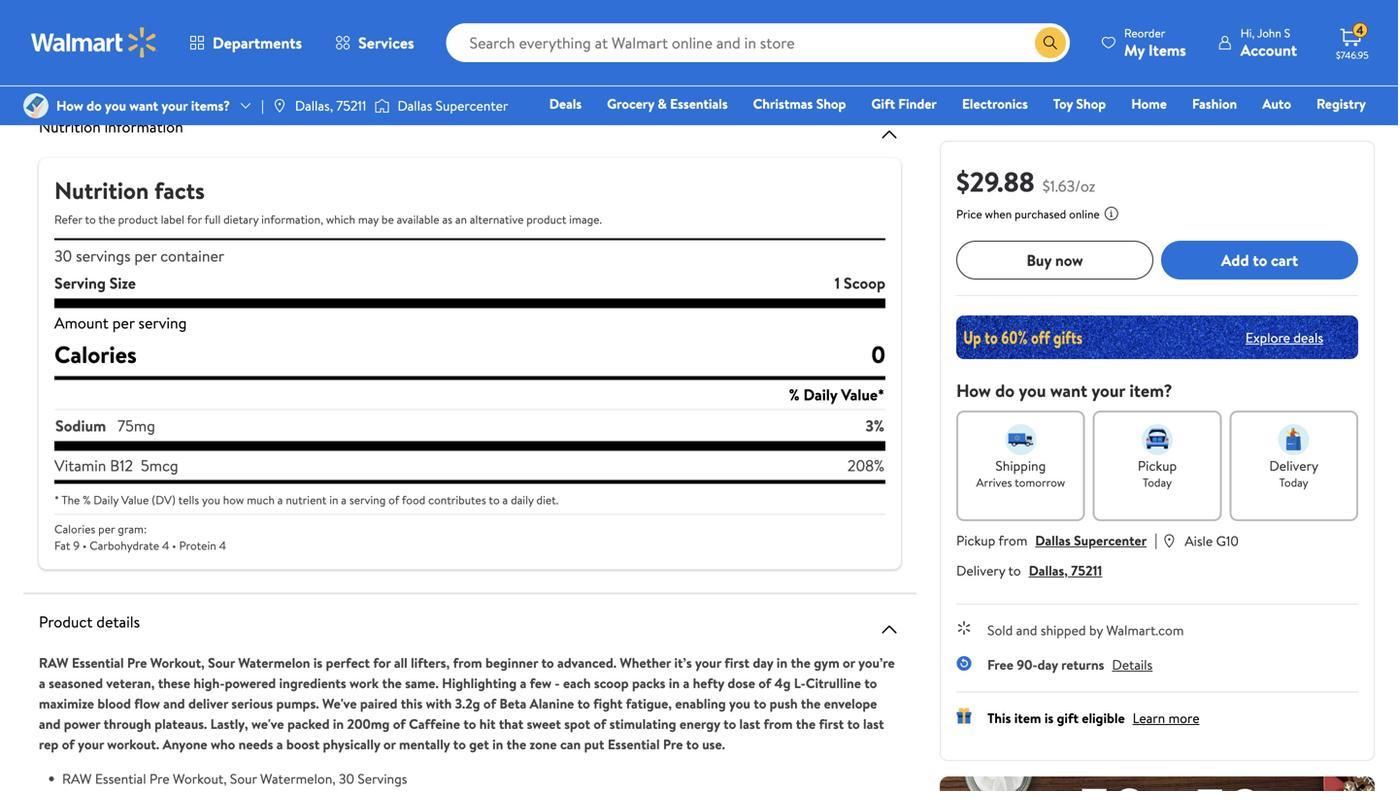 Task type: vqa. For each thing, say whether or not it's contained in the screenshot.
the Shop within Shop By Price link
no



Task type: describe. For each thing, give the bounding box(es) containing it.
shipped
[[1041, 621, 1086, 640]]

intent image for pickup image
[[1142, 424, 1173, 455]]

1 vertical spatial dallas,
[[1029, 561, 1068, 580]]

nutrient
[[286, 492, 327, 508]]

0 vertical spatial %
[[789, 384, 800, 405]]

eligible
[[1082, 709, 1125, 728]]

workout, for watermelon,
[[173, 770, 227, 789]]

packed
[[287, 715, 330, 734]]

in up 4g
[[777, 654, 788, 673]]

do for how do you want your items?
[[87, 96, 102, 115]]

caffeine
[[409, 715, 460, 734]]

auto
[[1263, 94, 1292, 113]]

1 vertical spatial servings
[[358, 770, 407, 789]]

Walmart Site-Wide search field
[[446, 23, 1070, 62]]

1 last from the left
[[740, 715, 761, 734]]

buy
[[1027, 249, 1052, 271]]

ingredients
[[279, 674, 346, 693]]

0 horizontal spatial %
[[83, 492, 91, 508]]

same.
[[405, 674, 439, 693]]

is inside raw essential pre workout, sour watermelon is perfect for all lifters, from beginner to advanced. whether it's your first day in the gym or you're a seasoned veteran, these high-powered ingredients work the same. highlighting a few - each scoop packs in a hefty dose of 4g l-citrulline to maximize blood flow and deliver serious pumps. we've paired this with 3.2g of beta alanine to fight fatigue, enabling you to push the envelope and power through plateaus. lastly, we've packed in 200mg of caffeine to hit that sweet spot of stimulating energy to last from the first to last rep of your workout. anyone who needs a boost physically or mentally to get in the zone can put essential pre to use.
[[314, 654, 323, 673]]

pre for raw essential pre workout, sour watermelon is perfect for all lifters, from beginner to advanced. whether it's your first day in the gym or you're a seasoned veteran, these high-powered ingredients work the same. highlighting a few - each scoop packs in a hefty dose of 4g l-citrulline to maximize blood flow and deliver serious pumps. we've paired this with 3.2g of beta alanine to fight fatigue, enabling you to push the envelope and power through plateaus. lastly, we've packed in 200mg of caffeine to hit that sweet spot of stimulating energy to last from the first to last rep of your workout. anyone who needs a boost physically or mentally to get in the zone can put essential pre to use.
[[127, 654, 147, 673]]

departments
[[213, 32, 302, 53]]

toy shop link
[[1045, 93, 1115, 114]]

buy now button
[[957, 241, 1154, 280]]

*
[[54, 492, 59, 508]]

nutrition information image
[[878, 123, 901, 146]]

tells
[[178, 492, 199, 508]]

you up intent image for shipping
[[1019, 379, 1046, 403]]

arrives
[[976, 474, 1012, 491]]

may
[[358, 211, 379, 228]]

registry one debit
[[1218, 94, 1366, 140]]

fight
[[593, 694, 623, 713]]

that
[[499, 715, 524, 734]]

to left hit
[[464, 715, 476, 734]]

plateaus.
[[155, 715, 207, 734]]

how for how do you want your items?
[[56, 96, 83, 115]]

item?
[[1130, 379, 1173, 403]]

9
[[73, 538, 80, 554]]

stimulating
[[610, 715, 676, 734]]

1 horizontal spatial serving
[[349, 492, 386, 508]]

intent image for delivery image
[[1279, 424, 1310, 455]]

who
[[211, 735, 235, 754]]

delivery to dallas, 75211
[[957, 561, 1103, 580]]

1 horizontal spatial is
[[1045, 709, 1054, 728]]

0 horizontal spatial 75211
[[336, 96, 367, 115]]

&
[[658, 94, 667, 113]]

0 vertical spatial supercenter
[[436, 96, 508, 115]]

1 vertical spatial 30
[[339, 770, 354, 789]]

more
[[1169, 709, 1200, 728]]

2 vertical spatial and
[[39, 715, 61, 734]]

a down it's
[[683, 674, 690, 693]]

product details
[[39, 611, 140, 633]]

1 vertical spatial 75211
[[1071, 561, 1103, 580]]

how for how do you want your item?
[[957, 379, 991, 403]]

today for delivery
[[1280, 474, 1309, 491]]

rep
[[39, 735, 59, 754]]

a right much
[[278, 492, 283, 508]]

in down it's
[[669, 674, 680, 693]]

2 horizontal spatial 4
[[1357, 22, 1364, 39]]

aisle g10
[[1185, 532, 1239, 551]]

can
[[560, 735, 581, 754]]

dallas, 75211 button
[[1029, 561, 1103, 580]]

2 vertical spatial from
[[764, 715, 793, 734]]

sour for watermelon
[[208, 654, 235, 673]]

Search search field
[[446, 23, 1070, 62]]

electronics link
[[954, 93, 1037, 114]]

0 horizontal spatial 30
[[54, 245, 72, 267]]

nutrition information
[[39, 116, 183, 137]]

1 horizontal spatial 4
[[219, 538, 226, 554]]

1 scoop
[[835, 272, 886, 294]]

to up few
[[541, 654, 554, 673]]

anyone
[[163, 735, 207, 754]]

hi,
[[1241, 25, 1255, 41]]

per for amount
[[112, 312, 135, 334]]

highlighting
[[442, 674, 517, 693]]

john
[[1257, 25, 1282, 41]]

5mcg
[[141, 455, 178, 476]]

deals
[[1294, 328, 1324, 347]]

1 horizontal spatial item
[[1015, 709, 1042, 728]]

pre for raw essential pre workout, sour watermelon, 30 servings
[[149, 770, 170, 789]]

2 last from the left
[[863, 715, 884, 734]]

1 vertical spatial or
[[384, 735, 396, 754]]

buy now
[[1027, 249, 1083, 271]]

day inside raw essential pre workout, sour watermelon is perfect for all lifters, from beginner to advanced. whether it's your first day in the gym or you're a seasoned veteran, these high-powered ingredients work the same. highlighting a few - each scoop packs in a hefty dose of 4g l-citrulline to maximize blood flow and deliver serious pumps. we've paired this with 3.2g of beta alanine to fight fatigue, enabling you to push the envelope and power through plateaus. lastly, we've packed in 200mg of caffeine to hit that sweet spot of stimulating energy to last from the first to last rep of your workout. anyone who needs a boost physically or mentally to get in the zone can put essential pre to use.
[[753, 654, 774, 673]]

search icon image
[[1043, 35, 1058, 50]]

registry
[[1317, 94, 1366, 113]]

sold
[[988, 621, 1013, 640]]

contributes
[[428, 492, 486, 508]]

seasoned
[[49, 674, 103, 693]]

calories for calories
[[54, 338, 137, 371]]

details
[[96, 611, 140, 633]]

grocery & essentials link
[[598, 93, 737, 114]]

serving size
[[54, 272, 136, 294]]

workout, for watermelon
[[150, 654, 205, 673]]

alternative
[[470, 211, 524, 228]]

3.2g
[[455, 694, 480, 713]]

we've
[[322, 694, 357, 713]]

home link
[[1123, 93, 1176, 114]]

1 vertical spatial essential
[[608, 735, 660, 754]]

1 horizontal spatial day
[[1038, 656, 1058, 674]]

the up the l-
[[791, 654, 811, 673]]

registry link
[[1308, 93, 1375, 114]]

get
[[469, 735, 489, 754]]

services
[[358, 32, 414, 53]]

0 vertical spatial and
[[1016, 621, 1038, 640]]

2 product from the left
[[527, 211, 567, 228]]

$29.88
[[957, 163, 1035, 201]]

departments button
[[173, 19, 319, 66]]

legal information image
[[1104, 206, 1119, 221]]

veteran,
[[106, 674, 155, 693]]

-
[[555, 674, 560, 693]]

account
[[1241, 39, 1297, 61]]

sold and shipped by walmart.com
[[988, 621, 1184, 640]]

% daily value*
[[789, 384, 885, 405]]

scoop
[[844, 272, 886, 294]]

information,
[[261, 211, 323, 228]]

0 horizontal spatial dallas
[[398, 96, 432, 115]]

your left item?
[[1092, 379, 1126, 403]]

from inside pickup from dallas supercenter |
[[999, 531, 1028, 550]]

workout.
[[107, 735, 159, 754]]

l-
[[794, 674, 806, 693]]

to left push
[[754, 694, 767, 713]]

we've
[[251, 715, 284, 734]]

0 vertical spatial servings
[[76, 245, 131, 267]]

1 vertical spatial and
[[163, 694, 185, 713]]

hefty
[[693, 674, 725, 693]]

a left boost
[[277, 735, 283, 754]]

shop for christmas shop
[[816, 94, 846, 113]]

to inside button
[[1253, 249, 1268, 271]]

nutrition for facts
[[54, 174, 149, 207]]

lastly,
[[210, 715, 248, 734]]

walmart+ link
[[1300, 120, 1375, 141]]

of left 4g
[[759, 674, 771, 693]]

envelope
[[824, 694, 877, 713]]

shipping
[[996, 456, 1046, 475]]

carbohydrate
[[90, 538, 159, 554]]

0 horizontal spatial serving
[[138, 312, 187, 334]]

tomorrow
[[1015, 474, 1066, 491]]

value*
[[841, 384, 885, 405]]

sodium
[[55, 415, 106, 437]]

a right nutrient
[[341, 492, 347, 508]]

reorder my items
[[1124, 25, 1186, 61]]

1 • from the left
[[82, 538, 87, 554]]

blood
[[97, 694, 131, 713]]

0 horizontal spatial from
[[453, 654, 482, 673]]

essential for raw essential pre workout, sour watermelon, 30 servings
[[95, 770, 146, 789]]

flow
[[134, 694, 160, 713]]

of up put at the left of the page
[[594, 715, 606, 734]]

dietary
[[223, 211, 259, 228]]

1 horizontal spatial |
[[1155, 529, 1158, 551]]

serving
[[54, 272, 106, 294]]

1 vertical spatial pre
[[663, 735, 683, 754]]

the down the l-
[[801, 694, 821, 713]]

(dv)
[[152, 492, 176, 508]]

how do you want your items?
[[56, 96, 230, 115]]

to left get
[[453, 735, 466, 754]]



Task type: locate. For each thing, give the bounding box(es) containing it.
1 horizontal spatial daily
[[804, 384, 838, 405]]

2 • from the left
[[172, 538, 176, 554]]

up to sixty percent off deals. shop now. image
[[957, 316, 1359, 359]]

toy
[[1053, 94, 1073, 113]]

pre down "energy"
[[663, 735, 683, 754]]

shop right toy
[[1076, 94, 1106, 113]]

today down intent image for delivery
[[1280, 474, 1309, 491]]

 image
[[23, 93, 49, 118]]

pumps.
[[276, 694, 319, 713]]

want for item?
[[1051, 379, 1088, 403]]

size
[[109, 272, 136, 294]]

raw up seasoned
[[39, 654, 68, 673]]

1 horizontal spatial and
[[163, 694, 185, 713]]

raw essential pre workout, sour watermelon is perfect for all lifters, from beginner to advanced. whether it's your first day in the gym or you're a seasoned veteran, these high-powered ingredients work the same. highlighting a few - each scoop packs in a hefty dose of 4g l-citrulline to maximize blood flow and deliver serious pumps. we've paired this with 3.2g of beta alanine to fight fatigue, enabling you to push the envelope and power through plateaus. lastly, we've packed in 200mg of caffeine to hit that sweet spot of stimulating energy to last from the first to last rep of your workout. anyone who needs a boost physically or mentally to get in the zone can put essential pre to use.
[[39, 654, 895, 754]]

do for how do you want your item?
[[995, 379, 1015, 403]]

3%
[[866, 415, 885, 437]]

day left returns
[[1038, 656, 1058, 674]]

label
[[161, 211, 184, 228]]

0 horizontal spatial shop
[[816, 94, 846, 113]]

a up maximize in the left of the page
[[39, 674, 45, 693]]

your down power
[[78, 735, 104, 754]]

value
[[121, 492, 149, 508]]

s
[[1285, 25, 1291, 41]]

30  servings per container
[[54, 245, 224, 267]]

servings down physically
[[358, 770, 407, 789]]

1 vertical spatial workout,
[[173, 770, 227, 789]]

want left item?
[[1051, 379, 1088, 403]]

add to cart button
[[1161, 241, 1359, 280]]

grocery
[[607, 94, 655, 113]]

$1.63/oz
[[1043, 175, 1096, 197]]

1 today from the left
[[1143, 474, 1172, 491]]

nutrition for information
[[39, 116, 101, 137]]

gym
[[814, 654, 840, 673]]

this inside raw essential pre workout, sour watermelon is perfect for all lifters, from beginner to advanced. whether it's your first day in the gym or you're a seasoned veteran, these high-powered ingredients work the same. highlighting a few - each scoop packs in a hefty dose of 4g l-citrulline to maximize blood flow and deliver serious pumps. we've paired this with 3.2g of beta alanine to fight fatigue, enabling you to push the envelope and power through plateaus. lastly, we've packed in 200mg of caffeine to hit that sweet spot of stimulating energy to last from the first to last rep of your workout. anyone who needs a boost physically or mentally to get in the zone can put essential pre to use.
[[401, 694, 423, 713]]

to up "spot"
[[578, 694, 590, 713]]

0 horizontal spatial  image
[[272, 98, 287, 114]]

0 horizontal spatial today
[[1143, 474, 1172, 491]]

1 vertical spatial raw
[[62, 770, 92, 789]]

sour down needs
[[230, 770, 257, 789]]

nutrition inside nutrition facts refer to the product label for full dietary information, which may be available as an alternative product image.
[[54, 174, 149, 207]]

by
[[1090, 621, 1103, 640]]

0 vertical spatial raw
[[39, 654, 68, 673]]

1 vertical spatial sour
[[230, 770, 257, 789]]

1 horizontal spatial or
[[843, 654, 855, 673]]

0 horizontal spatial item
[[135, 50, 181, 82]]

1 horizontal spatial supercenter
[[1074, 531, 1147, 550]]

1 horizontal spatial %
[[789, 384, 800, 405]]

0 horizontal spatial product
[[118, 211, 158, 228]]

an
[[455, 211, 467, 228]]

want
[[129, 96, 158, 115], [1051, 379, 1088, 403]]

product
[[39, 611, 93, 633]]

returns
[[1062, 656, 1105, 674]]

today
[[1143, 474, 1172, 491], [1280, 474, 1309, 491]]

1 horizontal spatial for
[[373, 654, 391, 673]]

essential up seasoned
[[72, 654, 124, 673]]

the inside nutrition facts refer to the product label for full dietary information, which may be available as an alternative product image.
[[99, 211, 115, 228]]

2 shop from the left
[[1076, 94, 1106, 113]]

serious
[[232, 694, 273, 713]]

want for items?
[[129, 96, 158, 115]]

0 vertical spatial workout,
[[150, 654, 205, 673]]

first down the envelope
[[819, 715, 844, 734]]

2 calories from the top
[[54, 521, 95, 538]]

dallas, down pickup from dallas supercenter |
[[1029, 561, 1068, 580]]

to down 'you're'
[[865, 674, 877, 693]]

to left cart
[[1253, 249, 1268, 271]]

want up information at top
[[129, 96, 158, 115]]

0 vertical spatial 75211
[[336, 96, 367, 115]]

0 vertical spatial for
[[187, 211, 202, 228]]

information
[[104, 116, 183, 137]]

you right tells
[[202, 492, 220, 508]]

for left all
[[373, 654, 391, 673]]

0 horizontal spatial this
[[92, 50, 129, 82]]

aisle
[[1185, 532, 1213, 551]]

0 vertical spatial dallas
[[398, 96, 432, 115]]

• left protein
[[172, 538, 176, 554]]

0 horizontal spatial pre
[[127, 654, 147, 673]]

1 vertical spatial for
[[373, 654, 391, 673]]

you up the nutrition information
[[105, 96, 126, 115]]

0 horizontal spatial dallas,
[[295, 96, 333, 115]]

delivery up sold
[[957, 561, 1005, 580]]

dallas, down departments
[[295, 96, 333, 115]]

0 vertical spatial per
[[112, 312, 135, 334]]

0 horizontal spatial daily
[[93, 492, 119, 508]]

shop
[[816, 94, 846, 113], [1076, 94, 1106, 113]]

from up delivery to dallas, 75211
[[999, 531, 1028, 550]]

and
[[1016, 621, 1038, 640], [163, 694, 185, 713], [39, 715, 61, 734]]

product details image
[[878, 618, 901, 641]]

4 up $746.95
[[1357, 22, 1364, 39]]

of left food
[[389, 492, 399, 508]]

 image left dallas, 75211
[[272, 98, 287, 114]]

to inside nutrition facts refer to the product label for full dietary information, which may be available as an alternative product image.
[[85, 211, 96, 228]]

walmart image
[[31, 27, 157, 58]]

raw down power
[[62, 770, 92, 789]]

workout,
[[150, 654, 205, 673], [173, 770, 227, 789]]

pickup inside pickup from dallas supercenter |
[[957, 531, 996, 550]]

calories down the
[[54, 521, 95, 538]]

toy shop
[[1053, 94, 1106, 113]]

paired
[[360, 694, 398, 713]]

1 vertical spatial is
[[1045, 709, 1054, 728]]

pickup for pickup from dallas supercenter |
[[957, 531, 996, 550]]

the down push
[[796, 715, 816, 734]]

workout, up these
[[150, 654, 205, 673]]

scoop
[[594, 674, 629, 693]]

0 vertical spatial how
[[56, 96, 83, 115]]

4g
[[775, 674, 791, 693]]

 image right dallas, 75211
[[374, 96, 390, 116]]

to left use.
[[686, 735, 699, 754]]

0 horizontal spatial |
[[261, 96, 264, 115]]

nutrition up the refer
[[54, 174, 149, 207]]

hit
[[480, 715, 496, 734]]

1 horizontal spatial shop
[[1076, 94, 1106, 113]]

needs
[[239, 735, 273, 754]]

1 vertical spatial from
[[453, 654, 482, 673]]

free 90-day returns details
[[988, 656, 1153, 674]]

to down the envelope
[[847, 715, 860, 734]]

delivery for to
[[957, 561, 1005, 580]]

0 horizontal spatial pickup
[[957, 531, 996, 550]]

dallas supercenter button
[[1036, 531, 1147, 550]]

1 horizontal spatial 75211
[[1071, 561, 1103, 580]]

1 horizontal spatial first
[[819, 715, 844, 734]]

is left gift
[[1045, 709, 1054, 728]]

for inside raw essential pre workout, sour watermelon is perfect for all lifters, from beginner to advanced. whether it's your first day in the gym or you're a seasoned veteran, these high-powered ingredients work the same. highlighting a few - each scoop packs in a hefty dose of 4g l-citrulline to maximize blood flow and deliver serious pumps. we've paired this with 3.2g of beta alanine to fight fatigue, enabling you to push the envelope and power through plateaus. lastly, we've packed in 200mg of caffeine to hit that sweet spot of stimulating energy to last from the first to last rep of your workout. anyone who needs a boost physically or mentally to get in the zone can put essential pre to use.
[[373, 654, 391, 673]]

% left value*
[[789, 384, 800, 405]]

with
[[426, 694, 452, 713]]

calories inside calories per gram: fat 9 • carbohydrate 4 • protein 4
[[54, 521, 95, 538]]

from up the highlighting
[[453, 654, 482, 673]]

raw inside raw essential pre workout, sour watermelon is perfect for all lifters, from beginner to advanced. whether it's your first day in the gym or you're a seasoned veteran, these high-powered ingredients work the same. highlighting a few - each scoop packs in a hefty dose of 4g l-citrulline to maximize blood flow and deliver serious pumps. we've paired this with 3.2g of beta alanine to fight fatigue, enabling you to push the envelope and power through plateaus. lastly, we've packed in 200mg of caffeine to hit that sweet spot of stimulating energy to last from the first to last rep of your workout. anyone who needs a boost physically or mentally to get in the zone can put essential pre to use.
[[39, 654, 68, 673]]

1 horizontal spatial pickup
[[1138, 456, 1177, 475]]

watermelon
[[238, 654, 310, 673]]

and up rep
[[39, 715, 61, 734]]

pickup for pickup today
[[1138, 456, 1177, 475]]

30 down physically
[[339, 770, 354, 789]]

as
[[442, 211, 453, 228]]

fashion
[[1192, 94, 1238, 113]]

raw for raw essential pre workout, sour watermelon is perfect for all lifters, from beginner to advanced. whether it's your first day in the gym or you're a seasoned veteran, these high-powered ingredients work the same. highlighting a few - each scoop packs in a hefty dose of 4g l-citrulline to maximize blood flow and deliver serious pumps. we've paired this with 3.2g of beta alanine to fight fatigue, enabling you to push the envelope and power through plateaus. lastly, we've packed in 200mg of caffeine to hit that sweet spot of stimulating energy to last from the first to last rep of your workout. anyone who needs a boost physically or mentally to get in the zone can put essential pre to use.
[[39, 654, 68, 673]]

1 calories from the top
[[54, 338, 137, 371]]

1 horizontal spatial dallas
[[1036, 531, 1071, 550]]

sour for watermelon,
[[230, 770, 257, 789]]

amount
[[54, 312, 109, 334]]

1 vertical spatial want
[[1051, 379, 1088, 403]]

a left few
[[520, 674, 527, 693]]

90-
[[1017, 656, 1038, 674]]

item up how do you want your items?
[[135, 50, 181, 82]]

this down same.
[[401, 694, 423, 713]]

for inside nutrition facts refer to the product label for full dietary information, which may be available as an alternative product image.
[[187, 211, 202, 228]]

1 horizontal spatial 30
[[339, 770, 354, 789]]

of right rep
[[62, 735, 75, 754]]

in right get
[[492, 735, 503, 754]]

push
[[770, 694, 798, 713]]

0 horizontal spatial servings
[[76, 245, 131, 267]]

supercenter
[[436, 96, 508, 115], [1074, 531, 1147, 550]]

0 horizontal spatial is
[[314, 654, 323, 673]]

2 horizontal spatial and
[[1016, 621, 1038, 640]]

208%
[[848, 455, 885, 476]]

food
[[402, 492, 426, 508]]

4
[[1357, 22, 1364, 39], [162, 538, 169, 554], [219, 538, 226, 554]]

to left dallas, 75211 button
[[1009, 561, 1021, 580]]

calories per gram: fat 9 • carbohydrate 4 • protein 4
[[54, 521, 226, 554]]

alanine
[[530, 694, 574, 713]]

through
[[104, 715, 151, 734]]

essential for raw essential pre workout, sour watermelon is perfect for all lifters, from beginner to advanced. whether it's your first day in the gym or you're a seasoned veteran, these high-powered ingredients work the same. highlighting a few - each scoop packs in a hefty dose of 4g l-citrulline to maximize blood flow and deliver serious pumps. we've paired this with 3.2g of beta alanine to fight fatigue, enabling you to push the envelope and power through plateaus. lastly, we've packed in 200mg of caffeine to hit that sweet spot of stimulating energy to last from the first to last rep of your workout. anyone who needs a boost physically or mentally to get in the zone can put essential pre to use.
[[72, 654, 124, 673]]

hi, john s account
[[1241, 25, 1297, 61]]

1 vertical spatial first
[[819, 715, 844, 734]]

in right nutrient
[[329, 492, 338, 508]]

gifting made easy image
[[957, 708, 972, 724]]

this
[[988, 709, 1011, 728]]

you down dose
[[729, 694, 751, 713]]

2 horizontal spatial pre
[[663, 735, 683, 754]]

0 vertical spatial first
[[725, 654, 750, 673]]

1 horizontal spatial last
[[863, 715, 884, 734]]

in down we've
[[333, 715, 344, 734]]

0 vertical spatial nutrition
[[39, 116, 101, 137]]

items?
[[191, 96, 230, 115]]

1 horizontal spatial want
[[1051, 379, 1088, 403]]

 image for dallas, 75211
[[272, 98, 287, 114]]

serving down per
[[138, 312, 187, 334]]

dallas inside pickup from dallas supercenter |
[[1036, 531, 1071, 550]]

1 shop from the left
[[816, 94, 846, 113]]

 image for dallas supercenter
[[374, 96, 390, 116]]

zone
[[530, 735, 557, 754]]

| right items?
[[261, 96, 264, 115]]

and right sold
[[1016, 621, 1038, 640]]

today inside pickup today
[[1143, 474, 1172, 491]]

today for pickup
[[1143, 474, 1172, 491]]

day
[[753, 654, 774, 673], [1038, 656, 1058, 674]]

a left daily
[[503, 492, 508, 508]]

0 vertical spatial pickup
[[1138, 456, 1177, 475]]

supercenter up dallas, 75211 button
[[1074, 531, 1147, 550]]

powered
[[225, 674, 276, 693]]

% right the
[[83, 492, 91, 508]]

0 vertical spatial |
[[261, 96, 264, 115]]

0 vertical spatial calories
[[54, 338, 137, 371]]

diet.
[[537, 492, 559, 508]]

1 horizontal spatial how
[[957, 379, 991, 403]]

do up intent image for shipping
[[995, 379, 1015, 403]]

to up use.
[[724, 715, 736, 734]]

1 horizontal spatial  image
[[374, 96, 390, 116]]

raw for raw essential pre workout, sour watermelon, 30 servings
[[62, 770, 92, 789]]

gram:
[[118, 521, 147, 538]]

4 right protein
[[219, 538, 226, 554]]

0 horizontal spatial day
[[753, 654, 774, 673]]

1 vertical spatial delivery
[[957, 561, 1005, 580]]

the down all
[[382, 674, 402, 693]]

0 vertical spatial dallas,
[[295, 96, 333, 115]]

gift
[[1057, 709, 1079, 728]]

workout, inside raw essential pre workout, sour watermelon is perfect for all lifters, from beginner to advanced. whether it's your first day in the gym or you're a seasoned veteran, these high-powered ingredients work the same. highlighting a few - each scoop packs in a hefty dose of 4g l-citrulline to maximize blood flow and deliver serious pumps. we've paired this with 3.2g of beta alanine to fight fatigue, enabling you to push the envelope and power through plateaus. lastly, we've packed in 200mg of caffeine to hit that sweet spot of stimulating energy to last from the first to last rep of your workout. anyone who needs a boost physically or mentally to get in the zone can put essential pre to use.
[[150, 654, 205, 673]]

last down the envelope
[[863, 715, 884, 734]]

1 vertical spatial %
[[83, 492, 91, 508]]

per for calories
[[98, 521, 115, 538]]

lifters,
[[411, 654, 450, 673]]

last down dose
[[740, 715, 761, 734]]

is up ingredients
[[314, 654, 323, 673]]

christmas
[[753, 94, 813, 113]]

shop inside 'link'
[[1076, 94, 1106, 113]]

75211 down services popup button
[[336, 96, 367, 115]]

0 vertical spatial or
[[843, 654, 855, 673]]

dallas
[[398, 96, 432, 115], [1036, 531, 1071, 550]]

 image
[[374, 96, 390, 116], [272, 98, 287, 114]]

services button
[[319, 19, 431, 66]]

refer
[[54, 211, 82, 228]]

how do you want your item?
[[957, 379, 1173, 403]]

sour inside raw essential pre workout, sour watermelon is perfect for all lifters, from beginner to advanced. whether it's your first day in the gym or you're a seasoned veteran, these high-powered ingredients work the same. highlighting a few - each scoop packs in a hefty dose of 4g l-citrulline to maximize blood flow and deliver serious pumps. we've paired this with 3.2g of beta alanine to fight fatigue, enabling you to push the envelope and power through plateaus. lastly, we've packed in 200mg of caffeine to hit that sweet spot of stimulating energy to last from the first to last rep of your workout. anyone who needs a boost physically or mentally to get in the zone can put essential pre to use.
[[208, 654, 235, 673]]

0 horizontal spatial and
[[39, 715, 61, 734]]

0 horizontal spatial 4
[[162, 538, 169, 554]]

0 vertical spatial from
[[999, 531, 1028, 550]]

delivery down intent image for delivery
[[1270, 456, 1319, 475]]

1 vertical spatial this
[[401, 694, 423, 713]]

and down these
[[163, 694, 185, 713]]

0 horizontal spatial or
[[384, 735, 396, 754]]

1 horizontal spatial •
[[172, 538, 176, 554]]

0 vertical spatial serving
[[138, 312, 187, 334]]

0 horizontal spatial do
[[87, 96, 102, 115]]

vitamin b12 5mcg
[[54, 455, 178, 476]]

| left the aisle
[[1155, 529, 1158, 551]]

* the % daily value (dv) tells you how much a nutrient in a serving of food contributes to a daily diet.
[[54, 492, 559, 508]]

2 horizontal spatial from
[[999, 531, 1028, 550]]

calories down the amount
[[54, 338, 137, 371]]

30 up serving
[[54, 245, 72, 267]]

1 vertical spatial calories
[[54, 521, 95, 538]]

product left label
[[118, 211, 158, 228]]

fat
[[54, 538, 70, 554]]

dallas up dallas, 75211 button
[[1036, 531, 1071, 550]]

of up hit
[[484, 694, 496, 713]]

daily left value
[[93, 492, 119, 508]]

sour
[[208, 654, 235, 673], [230, 770, 257, 789]]

0 horizontal spatial how
[[56, 96, 83, 115]]

of down the paired
[[393, 715, 406, 734]]

today inside delivery today
[[1280, 474, 1309, 491]]

1 vertical spatial item
[[1015, 709, 1042, 728]]

2 today from the left
[[1280, 474, 1309, 491]]

0 horizontal spatial •
[[82, 538, 87, 554]]

0 horizontal spatial delivery
[[957, 561, 1005, 580]]

do up the nutrition information
[[87, 96, 102, 115]]

nutrition down about
[[39, 116, 101, 137]]

per
[[134, 245, 157, 267]]

how
[[56, 96, 83, 115], [957, 379, 991, 403]]

to
[[85, 211, 96, 228], [1253, 249, 1268, 271], [489, 492, 500, 508], [1009, 561, 1021, 580], [541, 654, 554, 673], [865, 674, 877, 693], [578, 694, 590, 713], [754, 694, 767, 713], [464, 715, 476, 734], [724, 715, 736, 734], [847, 715, 860, 734], [453, 735, 466, 754], [686, 735, 699, 754]]

1 horizontal spatial do
[[995, 379, 1015, 403]]

supercenter inside pickup from dallas supercenter |
[[1074, 531, 1147, 550]]

shop for toy shop
[[1076, 94, 1106, 113]]

pickup down "intent image for pickup"
[[1138, 456, 1177, 475]]

1 product from the left
[[118, 211, 158, 228]]

the right the refer
[[99, 211, 115, 228]]

0 horizontal spatial for
[[187, 211, 202, 228]]

1 vertical spatial supercenter
[[1074, 531, 1147, 550]]

per inside calories per gram: fat 9 • carbohydrate 4 • protein 4
[[98, 521, 115, 538]]

1 vertical spatial daily
[[93, 492, 119, 508]]

1 horizontal spatial today
[[1280, 474, 1309, 491]]

daily left value*
[[804, 384, 838, 405]]

delivery for today
[[1270, 456, 1319, 475]]

you inside raw essential pre workout, sour watermelon is perfect for all lifters, from beginner to advanced. whether it's your first day in the gym or you're a seasoned veteran, these high-powered ingredients work the same. highlighting a few - each scoop packs in a hefty dose of 4g l-citrulline to maximize blood flow and deliver serious pumps. we've paired this with 3.2g of beta alanine to fight fatigue, enabling you to push the envelope and power through plateaus. lastly, we've packed in 200mg of caffeine to hit that sweet spot of stimulating energy to last from the first to last rep of your workout. anyone who needs a boost physically or mentally to get in the zone can put essential pre to use.
[[729, 694, 751, 713]]

0 vertical spatial this
[[92, 50, 129, 82]]

packs
[[632, 674, 666, 693]]

your
[[162, 96, 188, 115], [1092, 379, 1126, 403], [695, 654, 722, 673], [78, 735, 104, 754]]

1 horizontal spatial dallas,
[[1029, 561, 1068, 580]]

• right "9"
[[82, 538, 87, 554]]

0 vertical spatial daily
[[804, 384, 838, 405]]

gift
[[872, 94, 895, 113]]

each
[[563, 674, 591, 693]]

sour up "high-"
[[208, 654, 235, 673]]

to left daily
[[489, 492, 500, 508]]

how down about
[[56, 96, 83, 115]]

0 horizontal spatial last
[[740, 715, 761, 734]]

1 horizontal spatial product
[[527, 211, 567, 228]]

1 vertical spatial nutrition
[[54, 174, 149, 207]]

your left items?
[[162, 96, 188, 115]]

essential
[[72, 654, 124, 673], [608, 735, 660, 754], [95, 770, 146, 789]]

for left full on the left of the page
[[187, 211, 202, 228]]

the down that
[[507, 735, 526, 754]]

1 vertical spatial pickup
[[957, 531, 996, 550]]

explore
[[1246, 328, 1291, 347]]

workout, down anyone
[[173, 770, 227, 789]]

75211 down the dallas supercenter button
[[1071, 561, 1103, 580]]

this
[[92, 50, 129, 82], [401, 694, 423, 713]]

much
[[247, 492, 275, 508]]

dallas down services
[[398, 96, 432, 115]]

day up dose
[[753, 654, 774, 673]]

nutrition facts refer to the product label for full dietary information, which may be available as an alternative product image.
[[54, 174, 602, 228]]

calories for calories per gram: fat 9 • carbohydrate 4 • protein 4
[[54, 521, 95, 538]]

your up hefty
[[695, 654, 722, 673]]

intent image for shipping image
[[1005, 424, 1037, 455]]



